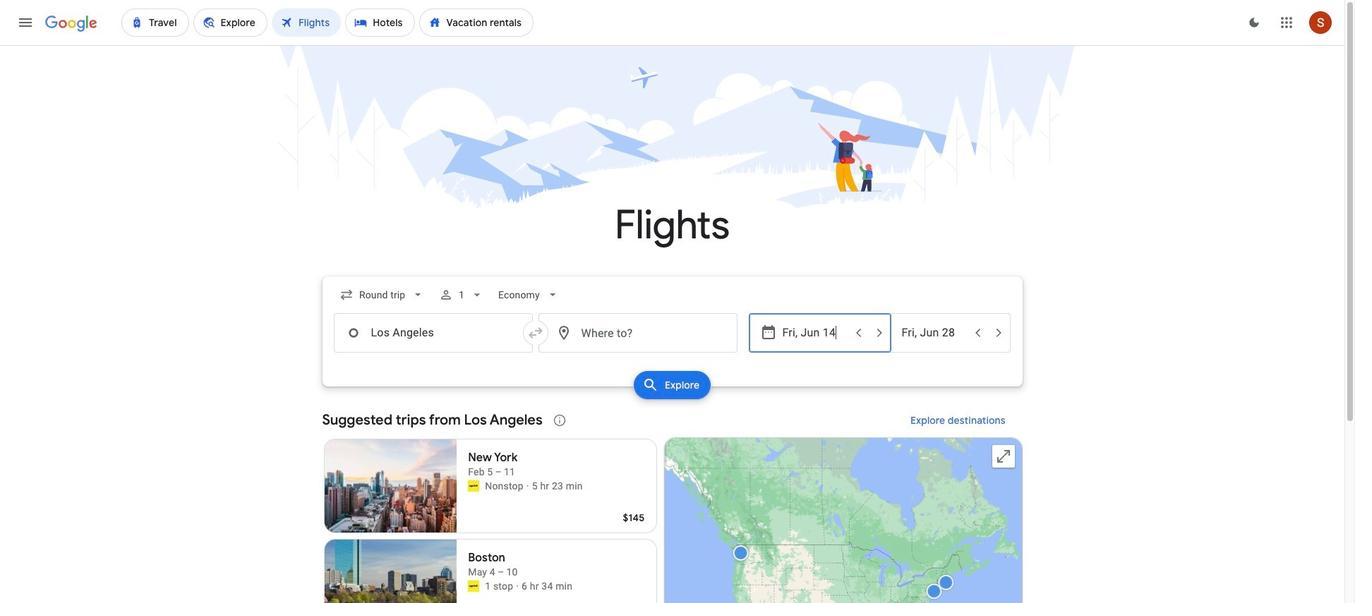 Task type: locate. For each thing, give the bounding box(es) containing it.
Where to? text field
[[538, 314, 738, 353]]

 image
[[527, 480, 529, 494], [516, 580, 519, 594]]

suggested trips from los angeles region
[[322, 404, 1023, 604]]

spirit image
[[468, 481, 480, 492]]

1 horizontal spatial  image
[[527, 480, 529, 494]]

1 vertical spatial  image
[[516, 580, 519, 594]]

spirit image
[[468, 581, 480, 592]]

0 horizontal spatial  image
[[516, 580, 519, 594]]

change appearance image
[[1238, 6, 1272, 40]]

 image right spirit icon
[[516, 580, 519, 594]]

None text field
[[334, 314, 533, 353]]

Return text field
[[902, 314, 967, 352]]

None field
[[334, 282, 431, 308], [493, 282, 565, 308], [334, 282, 431, 308], [493, 282, 565, 308]]

 image right spirit image
[[527, 480, 529, 494]]

145 US dollars text field
[[623, 512, 645, 525]]

 image for spirit image
[[527, 480, 529, 494]]

Departure text field
[[783, 314, 848, 352]]

0 vertical spatial  image
[[527, 480, 529, 494]]



Task type: describe. For each thing, give the bounding box(es) containing it.
Flight search field
[[311, 277, 1034, 404]]

main menu image
[[17, 14, 34, 31]]

 image for spirit icon
[[516, 580, 519, 594]]



Task type: vqa. For each thing, say whether or not it's contained in the screenshot.
 IMAGE to the right
yes



